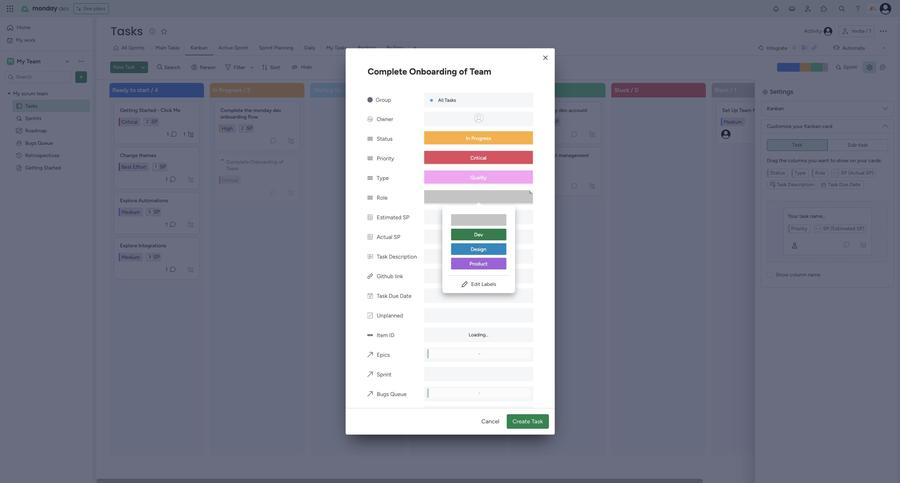 Task type: locate. For each thing, give the bounding box(es) containing it.
sprint
[[544, 152, 558, 158]]

dev
[[59, 4, 69, 13], [273, 107, 281, 113], [559, 107, 567, 113]]

getting
[[120, 107, 138, 113], [25, 165, 43, 171]]

high
[[222, 125, 233, 131], [523, 170, 534, 176]]

sprints up roadmap
[[25, 115, 41, 121]]

sprint inside "button"
[[259, 45, 273, 51]]

maria williams image inside row group
[[721, 129, 731, 139]]

1 vertical spatial sprints
[[25, 115, 41, 121]]

show for sp
[[776, 272, 789, 278]]

option
[[0, 87, 93, 88], [451, 214, 506, 226]]

all
[[121, 45, 127, 51], [438, 97, 444, 103]]

0 vertical spatial queue
[[38, 140, 53, 146]]

1 vertical spatial team
[[470, 66, 491, 77]]

in for in progress / 2
[[213, 86, 218, 93]]

complete down by
[[368, 66, 407, 77]]

name... for (estimated sp)
[[810, 229, 826, 235]]

column for sp
[[790, 272, 807, 278]]

open up board
[[522, 152, 534, 158]]

(estimated sp)
[[829, 241, 864, 247]]

0 right stuck
[[635, 86, 638, 93]]

row group
[[108, 83, 811, 479]]

sub- for sp
[[848, 142, 859, 148]]

0 vertical spatial explore
[[120, 197, 137, 204]]

option up the dev option
[[451, 214, 506, 226]]

0 vertical spatial show
[[776, 272, 789, 278]]

2 your from the top
[[788, 229, 798, 235]]

type
[[377, 175, 389, 181]]

1 (estimated from the top
[[831, 226, 855, 232]]

0 horizontal spatial team
[[26, 58, 41, 65]]

sprint right v2 board relation small image on the bottom
[[377, 371, 392, 378]]

estimated
[[377, 214, 402, 221]]

date for sp
[[850, 181, 861, 188]]

sprint inside complete onboarding of team dialog
[[377, 371, 392, 378]]

0 vertical spatial bugs
[[25, 140, 36, 146]]

2 v2 status image from the top
[[367, 195, 373, 201]]

the inside complete the monday dev onboarding flow
[[244, 107, 252, 113]]

sprints down tasks field
[[128, 45, 145, 51]]

v2 board relation small image down v2 board relation small image on the bottom
[[367, 391, 373, 397]]

description for sp
[[788, 181, 814, 188]]

2 down the onboarding
[[241, 125, 244, 131]]

dev inside complete the monday dev onboarding flow
[[273, 107, 281, 113]]

0 horizontal spatial getting
[[25, 165, 43, 171]]

sub-
[[848, 142, 859, 148], [848, 157, 859, 163]]

my right caret down image
[[13, 90, 20, 97]]

complete for complete the monday dev onboarding flow
[[220, 107, 243, 113]]

sub-task for sp
[[848, 142, 868, 148]]

1 vertical spatial show column name
[[775, 287, 820, 293]]

1 vertical spatial bugs queue
[[377, 391, 407, 397]]

sprint left planning
[[259, 45, 273, 51]]

dev for done / 2
[[559, 107, 567, 113]]

list box for in progress
[[214, 99, 300, 202]]

0 vertical spatial sp (actual sp)
[[841, 170, 874, 176]]

maria williams image
[[880, 3, 891, 15], [721, 129, 731, 139]]

team up search in workspace "field"
[[26, 58, 41, 65]]

column
[[790, 272, 807, 278], [790, 287, 806, 293]]

1
[[869, 28, 871, 34], [734, 86, 736, 93], [167, 131, 169, 137], [183, 131, 186, 137], [155, 163, 157, 170], [166, 176, 168, 182], [166, 221, 168, 227], [166, 266, 168, 272]]

new task
[[113, 64, 135, 70]]

2 vertical spatial date
[[400, 293, 411, 299]]

tasks left backlog
[[335, 45, 347, 51]]

cancel button
[[476, 414, 505, 429]]

1 0 from the left
[[460, 86, 464, 93]]

/ right invite
[[866, 28, 868, 34]]

by
[[387, 45, 393, 51]]

monday up flow
[[253, 107, 272, 113]]

1 vertical spatial column
[[790, 287, 806, 293]]

0 vertical spatial description
[[788, 181, 814, 188]]

medium down explore integrations
[[121, 254, 140, 260]]

complete
[[368, 66, 407, 77], [220, 107, 243, 113]]

- down loading...
[[479, 351, 481, 356]]

1 vertical spatial cards:
[[868, 173, 882, 179]]

getting down ready to start / 4
[[120, 107, 138, 113]]

unplanned
[[377, 312, 403, 319]]

my team
[[17, 58, 41, 65]]

new task button
[[110, 62, 138, 73]]

- up cancel button on the right bottom of the page
[[479, 390, 481, 396]]

list box containing getting started - click me
[[114, 99, 200, 279]]

v2 board relation small image for epics
[[367, 352, 373, 358]]

started inside row group
[[139, 107, 156, 113]]

task
[[125, 64, 135, 70], [777, 181, 787, 188], [828, 181, 838, 188], [777, 197, 786, 203], [828, 197, 838, 203], [377, 253, 388, 260], [377, 293, 387, 299], [532, 418, 543, 425]]

v2 board relation small image for bugs queue
[[367, 391, 373, 397]]

caret down image
[[8, 91, 11, 96]]

daily
[[304, 45, 315, 51]]

2
[[247, 86, 250, 93], [533, 86, 536, 93], [146, 118, 149, 125], [241, 125, 244, 131]]

you for sp
[[808, 157, 817, 163]]

invite members image
[[805, 5, 812, 12]]

the inside open the sprint management board
[[535, 152, 543, 158]]

to for sp
[[831, 157, 836, 163]]

0 vertical spatial 2 sp
[[146, 118, 157, 125]]

option up team
[[0, 87, 93, 88]]

4
[[155, 86, 158, 93]]

1 vertical spatial all
[[438, 97, 444, 103]]

date
[[850, 181, 861, 188], [849, 197, 860, 203], [400, 293, 411, 299]]

my work
[[16, 37, 35, 43]]

name... for sp
[[810, 213, 826, 219]]

0 vertical spatial drag
[[767, 157, 778, 163]]

2 sp down 'getting started - click me'
[[146, 118, 157, 125]]

getting inside row group
[[120, 107, 138, 113]]

by epic
[[387, 45, 404, 51]]

0 vertical spatial open
[[522, 107, 534, 113]]

1 sub-task from the top
[[848, 142, 868, 148]]

backlog
[[358, 45, 376, 51]]

card for sp
[[822, 123, 833, 129]]

0 right deploy
[[460, 86, 464, 93]]

1 v2 status image from the top
[[367, 155, 373, 162]]

sub-task button for (estimated sp)
[[827, 155, 888, 166]]

(estimated up (estimated sp)
[[831, 226, 855, 232]]

drag for (estimated sp)
[[767, 173, 778, 179]]

open left a
[[522, 107, 534, 113]]

the
[[244, 107, 252, 113], [535, 152, 543, 158], [779, 157, 787, 163], [779, 173, 786, 179]]

1 horizontal spatial all
[[438, 97, 444, 103]]

v2 board relation small image left epics
[[367, 352, 373, 358]]

my left work
[[16, 37, 23, 43]]

1 vertical spatial 2 sp
[[241, 125, 253, 131]]

sprints
[[128, 45, 145, 51], [25, 115, 41, 121]]

bugs inside list box
[[25, 140, 36, 146]]

1 horizontal spatial started
[[139, 107, 156, 113]]

team right of
[[470, 66, 491, 77]]

all inside button
[[121, 45, 127, 51]]

1 vertical spatial complete
[[220, 107, 243, 113]]

sp (actual sp)
[[841, 170, 874, 176], [841, 185, 874, 192]]

0 horizontal spatial queue
[[38, 140, 53, 146]]

click
[[161, 107, 172, 113]]

1 horizontal spatial dev
[[273, 107, 281, 113]]

0 vertical spatial cards:
[[869, 157, 882, 163]]

2 open from the top
[[522, 152, 534, 158]]

v2 status image for status
[[367, 136, 373, 142]]

name...
[[810, 213, 826, 219], [810, 229, 826, 235]]

all down tasks field
[[121, 45, 127, 51]]

row group containing ready to start
[[108, 83, 811, 479]]

list box for ready to start
[[114, 99, 200, 279]]

started left click
[[139, 107, 156, 113]]

1 vertical spatial (estimated
[[830, 241, 855, 247]]

waiting
[[313, 86, 333, 93]]

my inside list box
[[13, 90, 20, 97]]

2 horizontal spatial monday
[[539, 107, 558, 113]]

1 vertical spatial public board image
[[16, 164, 23, 171]]

1 vertical spatial name...
[[810, 229, 826, 235]]

team right 'up'
[[739, 107, 752, 113]]

labels
[[482, 281, 496, 287]]

2 sub- from the top
[[848, 157, 859, 163]]

v2 multiple person column image
[[367, 116, 373, 123]]

1 vertical spatial customize your kanban card
[[767, 139, 832, 145]]

your
[[788, 213, 798, 219], [788, 229, 798, 235]]

1 your from the top
[[788, 213, 798, 219]]

list box containing open a monday dev account
[[515, 99, 601, 196]]

in inside complete onboarding of team dialog
[[466, 135, 470, 141]]

high for onboarding
[[222, 125, 233, 131]]

1 explore from the top
[[120, 197, 137, 204]]

medium for integrations
[[121, 254, 140, 260]]

team inside workspace selection element
[[26, 58, 41, 65]]

1 vertical spatial v2 status image
[[367, 195, 373, 201]]

open inside open the sprint management board
[[522, 152, 534, 158]]

0 horizontal spatial dev
[[59, 4, 69, 13]]

list box containing dev
[[442, 208, 515, 275]]

cards: for (estimated sp)
[[868, 173, 882, 179]]

show column name for sp
[[776, 272, 821, 278]]

due
[[839, 181, 848, 188], [839, 197, 848, 203], [389, 293, 399, 299]]

tasks down my scrum team
[[25, 103, 37, 109]]

1 public board image from the top
[[16, 102, 23, 109]]

explore for explore automations
[[120, 197, 137, 204]]

1 sub-task button from the top
[[828, 139, 888, 151]]

public board image down scrum
[[16, 102, 23, 109]]

1 vertical spatial sub-
[[848, 157, 859, 163]]

0 vertical spatial started
[[139, 107, 156, 113]]

dapulse numbers column image
[[367, 214, 373, 221]]

/ right deploy
[[456, 86, 459, 93]]

v2 status image
[[367, 136, 373, 142], [367, 175, 373, 181]]

monday inside complete the monday dev onboarding flow
[[253, 107, 272, 113]]

0 vertical spatial option
[[0, 87, 93, 88]]

explore left integrations
[[120, 242, 137, 249]]

my for my team
[[17, 58, 25, 65]]

team
[[26, 58, 41, 65], [470, 66, 491, 77], [739, 107, 752, 113]]

0 vertical spatial sub-task button
[[828, 139, 888, 151]]

due for (estimated sp)
[[839, 197, 848, 203]]

list box containing complete the monday dev onboarding flow
[[214, 99, 300, 202]]

1 vertical spatial sub-task
[[848, 157, 868, 163]]

0 vertical spatial name...
[[810, 213, 826, 219]]

invite
[[852, 28, 865, 34]]

1 horizontal spatial sprints
[[128, 45, 145, 51]]

0 horizontal spatial complete
[[220, 107, 243, 113]]

0 vertical spatial -
[[157, 107, 159, 113]]

active sprint button
[[213, 42, 254, 54]]

sprint right active
[[234, 45, 248, 51]]

loading...
[[469, 332, 489, 337]]

0 horizontal spatial all
[[121, 45, 127, 51]]

1 horizontal spatial monday
[[253, 107, 272, 113]]

1 vertical spatial columns
[[788, 173, 807, 179]]

task due date inside complete onboarding of team dialog
[[377, 293, 411, 299]]

progress inside complete onboarding of team dialog
[[471, 135, 491, 141]]

complete inside complete the monday dev onboarding flow
[[220, 107, 243, 113]]

customize your kanban card for (estimated sp)
[[767, 139, 832, 145]]

0 vertical spatial in
[[213, 86, 218, 93]]

v2 status image left type
[[367, 175, 373, 181]]

complete onboarding of team
[[368, 66, 491, 77]]

help image
[[854, 5, 862, 12]]

0 vertical spatial maria williams image
[[880, 3, 891, 15]]

high down board
[[523, 170, 534, 176]]

due for sp
[[839, 181, 848, 188]]

2 v2 status image from the top
[[367, 175, 373, 181]]

0
[[460, 86, 464, 93], [635, 86, 638, 93]]

1 your task name... from the top
[[788, 213, 826, 219]]

2 public board image from the top
[[16, 164, 23, 171]]

sub-task button for sp
[[828, 139, 888, 151]]

2 v2 board relation small image from the top
[[367, 391, 373, 397]]

started down the retrospectives
[[44, 165, 61, 171]]

bugs queue inside list box
[[25, 140, 53, 146]]

medium down explore automations
[[121, 209, 140, 215]]

1 horizontal spatial getting
[[120, 107, 138, 113]]

apps image
[[821, 5, 828, 12]]

1 vertical spatial bugs
[[377, 391, 389, 397]]

all for all tasks
[[438, 97, 444, 103]]

2 explore from the top
[[120, 242, 137, 249]]

1 vertical spatial on
[[850, 173, 856, 179]]

0 vertical spatial (estimated
[[831, 226, 855, 232]]

0 vertical spatial want
[[818, 157, 829, 163]]

0 horizontal spatial bugs queue
[[25, 140, 53, 146]]

1 vertical spatial date
[[849, 197, 860, 203]]

main table
[[156, 45, 180, 51]]

dev for in progress / 2
[[273, 107, 281, 113]]

sp
[[151, 118, 157, 125], [553, 118, 559, 125], [246, 125, 253, 131], [160, 163, 166, 170], [841, 170, 847, 176], [547, 170, 553, 176], [841, 185, 847, 192], [154, 209, 160, 215], [403, 214, 409, 221], [823, 226, 829, 232], [394, 234, 400, 240], [154, 254, 160, 260]]

1 v2 board relation small image from the top
[[367, 352, 373, 358]]

v2 status image left role at the left top of the page
[[367, 195, 373, 201]]

0 horizontal spatial progress
[[219, 86, 242, 93]]

sp (actual sp) for sp
[[841, 170, 874, 176]]

angle down image
[[141, 65, 145, 70]]

1 vertical spatial v2 status image
[[367, 175, 373, 181]]

item id
[[377, 332, 395, 339]]

high for board
[[523, 170, 534, 176]]

1 open from the top
[[522, 107, 534, 113]]

public board image for getting started
[[16, 164, 23, 171]]

sub-task
[[848, 142, 868, 148], [848, 157, 868, 163]]

my right daily
[[326, 45, 333, 51]]

1 vertical spatial your
[[788, 229, 798, 235]]

1 vertical spatial progress
[[471, 135, 491, 141]]

maria williams image right help 'icon'
[[880, 3, 891, 15]]

bugs
[[25, 140, 36, 146], [377, 391, 389, 397]]

daily button
[[299, 42, 321, 54]]

dapulse numbers column image
[[367, 234, 373, 240]]

1 vertical spatial card
[[822, 139, 832, 145]]

2 your task name... from the top
[[788, 229, 826, 235]]

2 vertical spatial due
[[389, 293, 399, 299]]

sprints inside button
[[128, 45, 145, 51]]

0 vertical spatial task due date
[[828, 181, 861, 188]]

0 vertical spatial v2 status image
[[367, 136, 373, 142]]

explore left automations
[[120, 197, 137, 204]]

set up team meeting
[[722, 107, 772, 113]]

description
[[788, 181, 814, 188], [788, 197, 814, 203], [389, 253, 417, 260]]

review
[[344, 86, 361, 93]]

option for list box containing my scrum team
[[0, 87, 93, 88]]

0 vertical spatial date
[[850, 181, 861, 188]]

0 vertical spatial sprints
[[128, 45, 145, 51]]

2 sp
[[146, 118, 157, 125], [241, 125, 253, 131]]

customize your kanban card for sp
[[767, 123, 833, 129]]

-
[[157, 107, 159, 113], [479, 351, 481, 356], [479, 390, 481, 396]]

2 sub-task button from the top
[[827, 155, 888, 166]]

customize
[[767, 123, 792, 129], [767, 139, 791, 145]]

0 vertical spatial getting
[[120, 107, 138, 113]]

all inside complete onboarding of team dialog
[[438, 97, 444, 103]]

tasks inside complete onboarding of team dialog
[[445, 97, 456, 103]]

open
[[522, 107, 534, 113], [522, 152, 534, 158]]

integrate
[[767, 45, 788, 51]]

v2 status image left status
[[367, 136, 373, 142]]

set
[[722, 107, 730, 113]]

/ right the blank
[[730, 86, 733, 93]]

create task
[[513, 418, 543, 425]]

show
[[776, 272, 789, 278], [775, 287, 788, 293]]

tasks inside list box
[[25, 103, 37, 109]]

0 vertical spatial v2 board relation small image
[[367, 352, 373, 358]]

0 vertical spatial name
[[808, 272, 821, 278]]

1 horizontal spatial queue
[[390, 391, 407, 397]]

0 vertical spatial customize
[[767, 123, 792, 129]]

tasks inside button
[[335, 45, 347, 51]]

1 vertical spatial (actual
[[848, 185, 864, 192]]

best effort
[[121, 164, 146, 170]]

2 vertical spatial team
[[739, 107, 752, 113]]

1 vertical spatial open
[[522, 152, 534, 158]]

tasks down deploy
[[445, 97, 456, 103]]

- left click
[[157, 107, 159, 113]]

1 vertical spatial getting
[[25, 165, 43, 171]]

getting for getting started - click me
[[120, 107, 138, 113]]

1 vertical spatial -
[[479, 351, 481, 356]]

2 vertical spatial task description
[[377, 253, 417, 260]]

complete inside complete onboarding of team dialog
[[368, 66, 407, 77]]

2 vertical spatial description
[[389, 253, 417, 260]]

show for (estimated sp)
[[775, 287, 788, 293]]

2 sub-task from the top
[[848, 157, 868, 163]]

1 vertical spatial queue
[[390, 391, 407, 397]]

/ down filter
[[243, 86, 246, 93]]

high down the onboarding
[[222, 125, 233, 131]]

arrow down image
[[248, 63, 256, 72]]

invite / 1 button
[[839, 25, 875, 37]]

customize your kanban card
[[767, 123, 833, 129], [767, 139, 832, 145]]

v2 status image for type
[[367, 175, 373, 181]]

monday for in progress
[[253, 107, 272, 113]]

my inside workspace selection element
[[17, 58, 25, 65]]

started
[[139, 107, 156, 113], [44, 165, 61, 171]]

1 vertical spatial you
[[808, 173, 816, 179]]

0 horizontal spatial in
[[213, 86, 218, 93]]

create task button
[[507, 414, 549, 429]]

show for (estimated sp)
[[836, 173, 849, 179]]

progress inside row group
[[219, 86, 242, 93]]

1 horizontal spatial team
[[470, 66, 491, 77]]

my right workspace image
[[17, 58, 25, 65]]

0 vertical spatial you
[[808, 157, 817, 163]]

monday up home button
[[32, 4, 57, 13]]

in inside row group
[[213, 86, 218, 93]]

2 vertical spatial medium
[[121, 254, 140, 260]]

progress
[[219, 86, 242, 93], [471, 135, 491, 141]]

all down pending deploy / 0
[[438, 97, 444, 103]]

0 vertical spatial column
[[790, 272, 807, 278]]

my for my tasks
[[326, 45, 333, 51]]

autopilot image
[[833, 43, 840, 52]]

1 horizontal spatial in
[[466, 135, 470, 141]]

v2 board relation small image
[[367, 352, 373, 358], [367, 391, 373, 397]]

medium down 'up'
[[724, 119, 742, 125]]

1 v2 status image from the top
[[367, 136, 373, 142]]

1 vertical spatial maria williams image
[[721, 129, 731, 139]]

maria williams image down set
[[721, 129, 731, 139]]

getting started - click me
[[120, 107, 180, 113]]

monday right a
[[539, 107, 558, 113]]

item
[[377, 332, 388, 339]]

retrospectives
[[25, 152, 59, 158]]

0 vertical spatial your task name...
[[788, 213, 826, 219]]

v2 status image left priority
[[367, 155, 373, 162]]

- for epics
[[479, 351, 481, 356]]

option inside list box
[[451, 214, 506, 226]]

2 sp down flow
[[241, 125, 253, 131]]

0 vertical spatial bugs queue
[[25, 140, 53, 146]]

sprint down automate
[[843, 64, 857, 70]]

getting for getting started
[[25, 165, 43, 171]]

1 sub- from the top
[[848, 142, 859, 148]]

0 vertical spatial progress
[[219, 86, 242, 93]]

getting down the retrospectives
[[25, 165, 43, 171]]

1 vertical spatial drag the columns you want to show on your cards:
[[767, 173, 882, 179]]

2 right done
[[533, 86, 536, 93]]

sort
[[270, 64, 280, 70]]

1 vertical spatial v2 board relation small image
[[367, 391, 373, 397]]

public board image
[[16, 102, 23, 109], [16, 164, 23, 171]]

your task name...
[[788, 213, 826, 219], [788, 229, 826, 235]]

1 vertical spatial explore
[[120, 242, 137, 249]]

0 vertical spatial drag the columns you want to show on your cards:
[[767, 157, 882, 163]]

backlog button
[[352, 42, 381, 54]]

to for (estimated sp)
[[830, 173, 835, 179]]

1 vertical spatial option
[[451, 214, 506, 226]]

0 vertical spatial due
[[839, 181, 848, 188]]

0 vertical spatial (actual
[[848, 170, 865, 176]]

main content
[[96, 79, 900, 483]]

0 vertical spatial all
[[121, 45, 127, 51]]

team
[[37, 90, 48, 97]]

0 horizontal spatial maria williams image
[[721, 129, 731, 139]]

search everything image
[[838, 5, 846, 12]]

/ inside button
[[866, 28, 868, 34]]

(estimated down sp (estimated sp)
[[830, 241, 855, 247]]

v2 board relation small image
[[367, 371, 373, 378]]

list box
[[0, 86, 93, 272], [114, 99, 200, 279], [214, 99, 300, 202], [515, 99, 601, 196], [442, 208, 515, 275]]

/
[[866, 28, 868, 34], [151, 86, 153, 93], [243, 86, 246, 93], [456, 86, 459, 93], [529, 86, 532, 93], [631, 86, 633, 93], [730, 86, 733, 93]]

sp)
[[866, 170, 874, 176], [866, 185, 874, 192], [857, 226, 865, 232], [857, 241, 864, 247]]

v2 status image
[[367, 155, 373, 162], [367, 195, 373, 201]]

complete up the onboarding
[[220, 107, 243, 113]]

0 horizontal spatial bugs
[[25, 140, 36, 146]]

public board image left the getting started
[[16, 164, 23, 171]]

list box containing my scrum team
[[0, 86, 93, 272]]



Task type: vqa. For each thing, say whether or not it's contained in the screenshot.
the & associated with Sales
no



Task type: describe. For each thing, give the bounding box(es) containing it.
stuck
[[614, 86, 629, 93]]

v2 status image for priority
[[367, 155, 373, 162]]

design
[[471, 246, 486, 252]]

estimated sp
[[377, 214, 409, 221]]

medium for automations
[[121, 209, 140, 215]]

(actual for sp
[[848, 170, 865, 176]]

activity
[[804, 28, 822, 34]]

actual
[[377, 234, 393, 240]]

complete for complete onboarding of team
[[368, 66, 407, 77]]

automate
[[843, 45, 865, 51]]

(actual for (estimated sp)
[[848, 185, 864, 192]]

v2 search image
[[157, 63, 162, 71]]

started for getting started - click me
[[139, 107, 156, 113]]

main table button
[[150, 42, 185, 54]]

sprints inside list box
[[25, 115, 41, 121]]

status
[[377, 136, 393, 142]]

management
[[559, 152, 589, 158]]

Tasks field
[[109, 23, 145, 39]]

v2 pulse id image
[[367, 332, 373, 339]]

epic
[[394, 45, 404, 51]]

waiting for review
[[313, 86, 361, 93]]

dev option
[[451, 229, 506, 240]]

name for sp
[[808, 272, 821, 278]]

open the sprint management board
[[522, 152, 590, 165]]

date for (estimated sp)
[[849, 197, 860, 203]]

monday for done
[[539, 107, 558, 113]]

inbox image
[[789, 5, 796, 12]]

list box inside complete onboarding of team dialog
[[442, 208, 515, 275]]

2 0 from the left
[[635, 86, 638, 93]]

done / 2
[[514, 86, 536, 93]]

roadmap
[[25, 127, 47, 134]]

person button
[[188, 62, 220, 73]]

done
[[514, 86, 528, 93]]

sort button
[[259, 62, 284, 73]]

add to favorites image
[[160, 27, 168, 35]]

edit
[[471, 281, 480, 287]]

/ right stuck
[[631, 86, 633, 93]]

complete the monday dev onboarding flow
[[220, 107, 283, 120]]

show column name for (estimated sp)
[[775, 287, 820, 293]]

best
[[121, 164, 132, 170]]

see plans button
[[74, 3, 109, 14]]

create
[[513, 418, 530, 425]]

due inside complete onboarding of team dialog
[[389, 293, 399, 299]]

public board image for tasks
[[16, 102, 23, 109]]

complete onboarding of team dialog
[[346, 48, 555, 441]]

meeting
[[753, 107, 772, 113]]

0 vertical spatial medium
[[724, 119, 742, 125]]

customize for (estimated sp)
[[767, 139, 791, 145]]

my tasks button
[[321, 42, 352, 54]]

actual sp
[[377, 234, 400, 240]]

you for (estimated sp)
[[808, 173, 816, 179]]

work
[[24, 37, 35, 43]]

owner
[[377, 116, 393, 123]]

open for open a monday dev account
[[522, 107, 534, 113]]

see
[[83, 5, 92, 12]]

columns for (estimated sp)
[[788, 173, 807, 179]]

change
[[120, 152, 138, 158]]

ready
[[112, 86, 129, 93]]

date inside complete onboarding of team dialog
[[400, 293, 411, 299]]

integrations
[[138, 242, 166, 249]]

dapulse date column image
[[367, 293, 373, 299]]

epics
[[377, 352, 390, 358]]

in progress / 2
[[213, 86, 250, 93]]

bugs queue inside complete onboarding of team dialog
[[377, 391, 407, 397]]

scrum
[[21, 90, 35, 97]]

description inside complete onboarding of team dialog
[[389, 253, 417, 260]]

queue inside complete onboarding of team dialog
[[390, 391, 407, 397]]

dapulse integrations image
[[758, 45, 764, 51]]

change themes
[[120, 152, 156, 158]]

2 (estimated from the top
[[830, 241, 855, 247]]

queue inside list box
[[38, 140, 53, 146]]

2 down arrow down image
[[247, 86, 250, 93]]

card for (estimated sp)
[[822, 139, 832, 145]]

my work button
[[4, 34, 78, 46]]

all for all sprints
[[121, 45, 127, 51]]

on for sp
[[850, 157, 856, 163]]

v2 long text column image
[[367, 253, 373, 260]]

settings for (estimated sp)
[[770, 99, 793, 107]]

link
[[395, 273, 403, 280]]

effort
[[133, 164, 146, 170]]

my tasks
[[326, 45, 347, 51]]

your for (estimated sp)
[[788, 229, 798, 235]]

drag the columns you want to show on your cards: for sp
[[767, 157, 882, 163]]

description for (estimated sp)
[[788, 197, 814, 203]]

2 down 'getting started - click me'
[[146, 118, 149, 125]]

task description for (estimated sp)
[[777, 197, 814, 203]]

stuck / 0
[[614, 86, 638, 93]]

explore automations
[[120, 197, 168, 204]]

Search in workspace field
[[15, 73, 61, 81]]

priority
[[377, 155, 394, 162]]

1 sp
[[155, 163, 166, 170]]

invite / 1
[[852, 28, 871, 34]]

show board description image
[[148, 28, 157, 35]]

collapse board header image
[[882, 45, 887, 51]]

sub-task for (estimated sp)
[[848, 157, 868, 163]]

row group inside main content
[[108, 83, 811, 479]]

planning
[[274, 45, 293, 51]]

bugs inside complete onboarding of team dialog
[[377, 391, 389, 397]]

github
[[377, 273, 394, 280]]

pending deploy / 0
[[414, 86, 464, 93]]

3 sp
[[148, 254, 160, 260]]

5
[[148, 209, 151, 215]]

sprint planning button
[[254, 42, 299, 54]]

filter
[[234, 64, 245, 70]]

your for sp
[[788, 213, 798, 219]]

table
[[168, 45, 180, 51]]

kanban button
[[185, 42, 213, 54]]

notifications image
[[773, 5, 780, 12]]

themes
[[139, 152, 156, 158]]

2 sp for /
[[146, 118, 157, 125]]

task description inside complete onboarding of team dialog
[[377, 253, 417, 260]]

sp (actual sp) for (estimated sp)
[[841, 185, 874, 192]]

option for list box containing dev
[[451, 214, 506, 226]]

0 horizontal spatial monday
[[32, 4, 57, 13]]

sprint planning
[[259, 45, 293, 51]]

task due date for sp
[[828, 181, 861, 188]]

board
[[522, 159, 535, 165]]

workspace image
[[7, 57, 14, 65]]

/ right done
[[529, 86, 532, 93]]

settings for sp
[[770, 87, 794, 96]]

a
[[535, 107, 538, 113]]

main content containing settings
[[96, 79, 900, 483]]

1 inside button
[[869, 28, 871, 34]]

onboarding
[[409, 66, 457, 77]]

3
[[148, 254, 151, 260]]

see plans
[[83, 5, 105, 12]]

task description for sp
[[777, 181, 814, 188]]

all tasks
[[438, 97, 456, 103]]

close image
[[543, 55, 548, 60]]

started for getting started
[[44, 165, 61, 171]]

sp (estimated sp)
[[823, 226, 865, 232]]

want for sp
[[818, 157, 829, 163]]

- inside list box
[[157, 107, 159, 113]]

drag the columns you want to show on your cards: for (estimated sp)
[[767, 173, 882, 179]]

workspace selection element
[[7, 57, 42, 66]]

list box for done
[[515, 99, 601, 196]]

in progress
[[466, 135, 491, 141]]

role
[[377, 195, 388, 201]]

column for (estimated sp)
[[790, 287, 806, 293]]

critical inside complete onboarding of team dialog
[[470, 155, 487, 161]]

customize for sp
[[767, 123, 792, 129]]

active
[[218, 45, 233, 51]]

new
[[113, 64, 124, 70]]

my for my work
[[16, 37, 23, 43]]

want for (estimated sp)
[[818, 173, 829, 179]]

5 sp
[[148, 209, 160, 215]]

my for my scrum team
[[13, 90, 20, 97]]

kanban inside button
[[191, 45, 208, 51]]

v2 status image for role
[[367, 195, 373, 201]]

progress for in progress / 2
[[219, 86, 242, 93]]

add view image
[[414, 45, 417, 51]]

tasks up all sprints button in the top of the page
[[111, 23, 143, 39]]

on for (estimated sp)
[[850, 173, 856, 179]]

design option
[[451, 243, 506, 255]]

id
[[389, 332, 395, 339]]

columns for sp
[[788, 157, 807, 163]]

Search field
[[162, 62, 184, 72]]

your task name... for sp
[[788, 213, 826, 219]]

v2 link column image
[[367, 273, 373, 280]]

v2 checkbox image
[[367, 312, 373, 319]]

onboarding
[[220, 114, 247, 120]]

0 vertical spatial to
[[130, 86, 136, 93]]

group
[[376, 97, 391, 103]]

/ left 4 at the top left
[[151, 86, 153, 93]]

plans
[[93, 5, 105, 12]]

your task name... for (estimated sp)
[[788, 229, 826, 235]]

ready to start / 4
[[112, 86, 158, 93]]

cancel
[[481, 418, 499, 425]]

product option
[[451, 258, 506, 269]]

2 sp for 2
[[241, 125, 253, 131]]

show for sp
[[837, 157, 849, 163]]

home
[[17, 24, 31, 31]]

progress for in progress
[[471, 135, 491, 141]]

name for (estimated sp)
[[808, 287, 820, 293]]

dev
[[474, 232, 483, 238]]

explore for explore integrations
[[120, 242, 137, 249]]

account
[[569, 107, 588, 113]]

deploy
[[436, 86, 455, 93]]

monday dev
[[32, 4, 69, 13]]

open a monday dev account
[[522, 107, 588, 113]]

- for bugs queue
[[479, 390, 481, 396]]

cards: for sp
[[869, 157, 882, 163]]

team inside dialog
[[470, 66, 491, 77]]

task due date for (estimated sp)
[[828, 197, 860, 203]]

drag for sp
[[767, 157, 778, 163]]

my scrum team
[[13, 90, 48, 97]]

v2 sun image
[[367, 97, 373, 103]]

all sprints button
[[110, 42, 150, 54]]

in for in progress
[[466, 135, 470, 141]]

open for open the sprint management board
[[522, 152, 534, 158]]

select product image
[[7, 5, 14, 12]]



